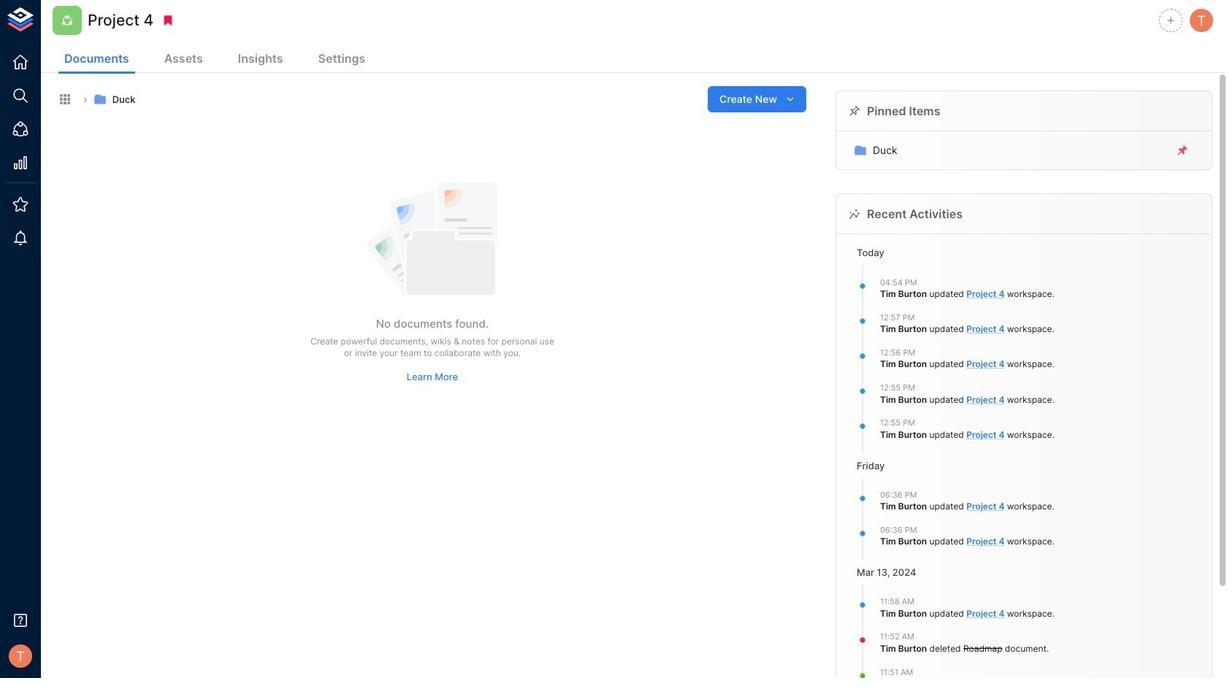 Task type: locate. For each thing, give the bounding box(es) containing it.
remove bookmark image
[[162, 14, 175, 27]]



Task type: describe. For each thing, give the bounding box(es) containing it.
unpin image
[[1176, 144, 1189, 157]]



Task type: vqa. For each thing, say whether or not it's contained in the screenshot.
REMOVE BOOKMARK ICON
yes



